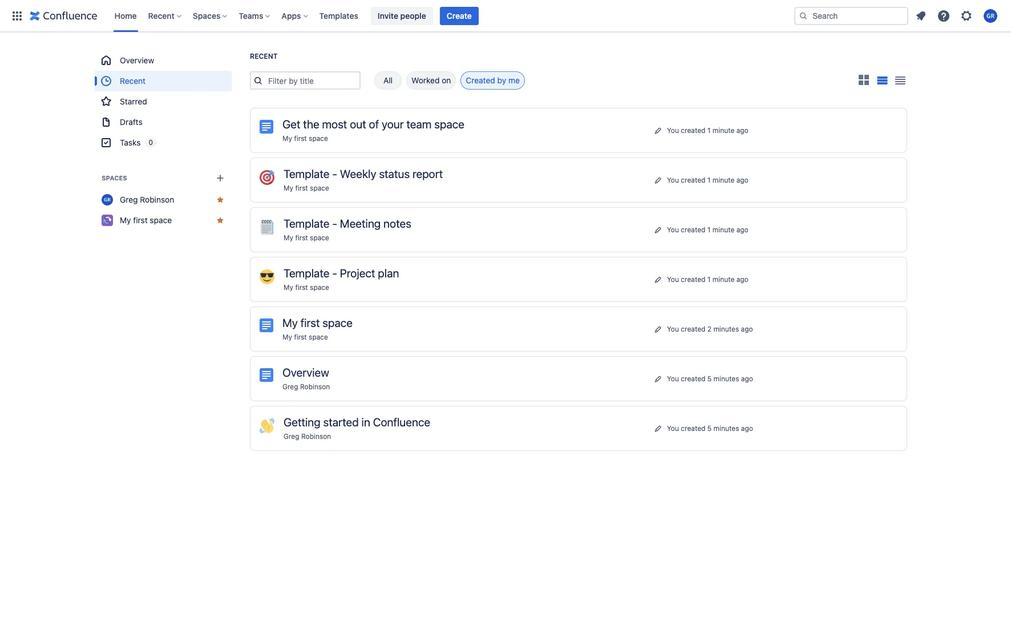Task type: locate. For each thing, give the bounding box(es) containing it.
4 you from the top
[[667, 275, 679, 283]]

invite people
[[378, 11, 426, 20]]

ago
[[737, 126, 749, 134], [737, 176, 749, 184], [737, 225, 749, 234], [737, 275, 749, 283], [741, 324, 753, 333], [741, 374, 753, 383], [741, 424, 753, 432]]

greg up my first space
[[120, 195, 138, 204]]

confluence
[[373, 416, 430, 429]]

created for status
[[681, 176, 706, 184]]

1 1 from the top
[[708, 126, 711, 134]]

you
[[667, 126, 679, 134], [667, 176, 679, 184], [667, 225, 679, 234], [667, 275, 679, 283], [667, 324, 679, 333], [667, 374, 679, 383], [667, 424, 679, 432]]

you created 1 minute ago for template - meeting notes
[[667, 225, 749, 234]]

home
[[114, 11, 137, 20]]

1 you from the top
[[667, 126, 679, 134]]

- left meeting
[[332, 217, 337, 230]]

space up 'my first space my first space'
[[310, 283, 329, 292]]

2 horizontal spatial recent
[[250, 52, 278, 61]]

greg robinson link down getting
[[284, 432, 331, 441]]

created by me button
[[461, 71, 525, 90]]

- left project
[[332, 267, 337, 280]]

overview up "recent" link
[[120, 55, 154, 65]]

my first space link right :sunglasses: image
[[284, 283, 329, 292]]

overview for overview
[[120, 55, 154, 65]]

overview for overview greg robinson
[[283, 366, 329, 379]]

:dart: image
[[260, 170, 275, 185]]

2
[[708, 324, 712, 333]]

apps button
[[278, 7, 313, 25]]

recent inside popup button
[[148, 11, 175, 20]]

1 vertical spatial you created 5 minutes ago
[[667, 424, 753, 432]]

you created 5 minutes ago for overview
[[667, 374, 753, 383]]

you created 5 minutes ago
[[667, 374, 753, 383], [667, 424, 753, 432]]

space inside template - meeting notes my first space
[[310, 233, 329, 242]]

space up template - meeting notes my first space in the left top of the page
[[310, 184, 329, 192]]

spaces inside popup button
[[193, 11, 221, 20]]

0 vertical spatial template
[[284, 167, 330, 180]]

spaces
[[193, 11, 221, 20], [102, 174, 127, 182]]

ago for notes
[[737, 225, 749, 234]]

3 template from the top
[[284, 267, 330, 280]]

your
[[382, 118, 404, 131]]

first down get
[[294, 134, 307, 143]]

teams
[[239, 11, 263, 20]]

on
[[442, 75, 451, 85]]

2 created from the top
[[681, 176, 706, 184]]

greg down getting
[[284, 432, 299, 441]]

my
[[283, 134, 292, 143], [284, 184, 293, 192], [120, 215, 131, 225], [284, 233, 293, 242], [284, 283, 293, 292], [283, 316, 298, 329], [283, 333, 292, 341]]

:notepad_spiral: image
[[260, 220, 275, 235]]

my first space my first space
[[283, 316, 353, 341]]

3 1 from the top
[[708, 225, 711, 234]]

recent down teams popup button
[[250, 52, 278, 61]]

3 page image from the top
[[260, 368, 273, 382]]

2 - from the top
[[332, 217, 337, 230]]

minute for template - meeting notes
[[713, 225, 735, 234]]

:sunglasses: image
[[260, 269, 275, 284]]

1 for template - weekly status report
[[708, 176, 711, 184]]

tasks
[[120, 138, 141, 147]]

3 minutes from the top
[[714, 424, 739, 432]]

0 horizontal spatial recent
[[120, 76, 146, 86]]

notification icon image
[[914, 9, 928, 23]]

2 vertical spatial greg
[[284, 432, 299, 441]]

-
[[332, 167, 337, 180], [332, 217, 337, 230], [332, 267, 337, 280]]

first up overview greg robinson
[[294, 333, 307, 341]]

- inside template - meeting notes my first space
[[332, 217, 337, 230]]

2 minute from the top
[[713, 176, 735, 184]]

recent link
[[95, 71, 232, 91]]

my first space link right :dart: icon
[[284, 184, 329, 192]]

- for meeting
[[332, 217, 337, 230]]

1 vertical spatial page image
[[260, 319, 273, 332]]

Filter by title field
[[265, 72, 360, 88]]

- inside the template - project plan my first space
[[332, 267, 337, 280]]

1 5 from the top
[[708, 374, 712, 383]]

template inside template - weekly status report my first space
[[284, 167, 330, 180]]

you created 5 minutes ago for getting started in confluence
[[667, 424, 753, 432]]

0
[[149, 138, 153, 147]]

recent right home
[[148, 11, 175, 20]]

overview inside overview greg robinson
[[283, 366, 329, 379]]

weekly
[[340, 167, 376, 180]]

my inside template - meeting notes my first space
[[284, 233, 293, 242]]

5
[[708, 374, 712, 383], [708, 424, 712, 432]]

templates
[[319, 11, 358, 20]]

first right :sunglasses: image
[[295, 283, 308, 292]]

space down the at the left top
[[309, 134, 328, 143]]

my first space link
[[283, 134, 328, 143], [284, 184, 329, 192], [95, 210, 232, 231], [284, 233, 329, 242], [284, 283, 329, 292], [283, 333, 328, 341]]

created for my
[[681, 324, 706, 333]]

:sunglasses: image
[[260, 269, 275, 284]]

spaces down tasks
[[102, 174, 127, 182]]

ago for status
[[737, 176, 749, 184]]

me
[[509, 75, 520, 85]]

1 vertical spatial greg robinson link
[[283, 382, 330, 391]]

my first space link for get the most out of your team space
[[283, 134, 328, 143]]

3 you created 1 minute ago from the top
[[667, 225, 749, 234]]

create link
[[440, 7, 479, 25]]

4 1 from the top
[[708, 275, 711, 283]]

5 you from the top
[[667, 324, 679, 333]]

search image
[[799, 11, 808, 20]]

first
[[294, 134, 307, 143], [295, 184, 308, 192], [133, 215, 148, 225], [295, 233, 308, 242], [295, 283, 308, 292], [301, 316, 320, 329], [294, 333, 307, 341]]

2 vertical spatial -
[[332, 267, 337, 280]]

7 created from the top
[[681, 424, 706, 432]]

7 you from the top
[[667, 424, 679, 432]]

2 vertical spatial minutes
[[714, 424, 739, 432]]

template
[[284, 167, 330, 180], [284, 217, 330, 230], [284, 267, 330, 280]]

page image down :sunglasses: image
[[260, 319, 273, 332]]

robinson down getting
[[301, 432, 331, 441]]

2 you created 1 minute ago from the top
[[667, 176, 749, 184]]

4 minute from the top
[[713, 275, 735, 283]]

1 horizontal spatial recent
[[148, 11, 175, 20]]

1 minute from the top
[[713, 126, 735, 134]]

report
[[413, 167, 443, 180]]

1 horizontal spatial spaces
[[193, 11, 221, 20]]

overview
[[120, 55, 154, 65], [283, 366, 329, 379]]

1 created from the top
[[681, 126, 706, 134]]

settings icon image
[[960, 9, 974, 23]]

space
[[435, 118, 465, 131], [309, 134, 328, 143], [310, 184, 329, 192], [150, 215, 172, 225], [310, 233, 329, 242], [310, 283, 329, 292], [323, 316, 353, 329], [309, 333, 328, 341]]

1 minutes from the top
[[714, 324, 739, 333]]

2 1 from the top
[[708, 176, 711, 184]]

0 vertical spatial recent
[[148, 11, 175, 20]]

robinson inside overview greg robinson
[[300, 382, 330, 391]]

1 - from the top
[[332, 167, 337, 180]]

0 vertical spatial minutes
[[714, 324, 739, 333]]

robinson inside getting started in confluence greg robinson
[[301, 432, 331, 441]]

0 vertical spatial page image
[[260, 120, 273, 134]]

2 minutes from the top
[[714, 374, 739, 383]]

3 minute from the top
[[713, 225, 735, 234]]

page image left overview greg robinson
[[260, 368, 273, 382]]

5 for getting started in confluence
[[708, 424, 712, 432]]

robinson
[[140, 195, 174, 204], [300, 382, 330, 391], [301, 432, 331, 441]]

minutes
[[714, 324, 739, 333], [714, 374, 739, 383], [714, 424, 739, 432]]

my first space link right :notepad_spiral: icon
[[284, 233, 329, 242]]

page image for overview
[[260, 368, 273, 382]]

minute
[[713, 126, 735, 134], [713, 176, 735, 184], [713, 225, 735, 234], [713, 275, 735, 283]]

plan
[[378, 267, 399, 280]]

1 vertical spatial overview
[[283, 366, 329, 379]]

page image for get
[[260, 120, 273, 134]]

template right :notepad_spiral: image on the left top of page
[[284, 217, 330, 230]]

greg inside getting started in confluence greg robinson
[[284, 432, 299, 441]]

robinson up getting
[[300, 382, 330, 391]]

first down the template - project plan my first space
[[301, 316, 320, 329]]

team
[[407, 118, 432, 131]]

2 vertical spatial page image
[[260, 368, 273, 382]]

1 vertical spatial recent
[[250, 52, 278, 61]]

page image
[[260, 120, 273, 134], [260, 319, 273, 332], [260, 368, 273, 382]]

your profile and preferences image
[[984, 9, 998, 23]]

recent up the starred
[[120, 76, 146, 86]]

1 vertical spatial minutes
[[714, 374, 739, 383]]

2 template from the top
[[284, 217, 330, 230]]

people
[[401, 11, 426, 20]]

0 vertical spatial greg
[[120, 195, 138, 204]]

1 for template - project plan
[[708, 275, 711, 283]]

1 you created 5 minutes ago from the top
[[667, 374, 753, 383]]

0 horizontal spatial overview
[[120, 55, 154, 65]]

greg robinson link up getting
[[283, 382, 330, 391]]

0 vertical spatial -
[[332, 167, 337, 180]]

first down greg robinson
[[133, 215, 148, 225]]

2 vertical spatial robinson
[[301, 432, 331, 441]]

4 created from the top
[[681, 275, 706, 283]]

robinson up my first space
[[140, 195, 174, 204]]

minutes for my
[[714, 324, 739, 333]]

space up the template - project plan my first space
[[310, 233, 329, 242]]

1 for get the most out of your team space
[[708, 126, 711, 134]]

created by me
[[466, 75, 520, 85]]

tab list
[[361, 71, 525, 90]]

- inside template - weekly status report my first space
[[332, 167, 337, 180]]

2 page image from the top
[[260, 319, 273, 332]]

1
[[708, 126, 711, 134], [708, 176, 711, 184], [708, 225, 711, 234], [708, 275, 711, 283]]

greg robinson link
[[95, 190, 232, 210], [283, 382, 330, 391], [284, 432, 331, 441]]

1 page image from the top
[[260, 120, 273, 134]]

1 for template - meeting notes
[[708, 225, 711, 234]]

2 you from the top
[[667, 176, 679, 184]]

you for out
[[667, 126, 679, 134]]

created
[[681, 126, 706, 134], [681, 176, 706, 184], [681, 225, 706, 234], [681, 275, 706, 283], [681, 324, 706, 333], [681, 374, 706, 383], [681, 424, 706, 432]]

3 - from the top
[[332, 267, 337, 280]]

status
[[379, 167, 410, 180]]

1 vertical spatial greg
[[283, 382, 298, 391]]

you created 1 minute ago
[[667, 126, 749, 134], [667, 176, 749, 184], [667, 225, 749, 234], [667, 275, 749, 283]]

4 you created 1 minute ago from the top
[[667, 275, 749, 283]]

tab list containing all
[[361, 71, 525, 90]]

greg robinson link up my first space
[[95, 190, 232, 210]]

greg robinson link for overview
[[283, 382, 330, 391]]

my inside the template - project plan my first space
[[284, 283, 293, 292]]

confluence image
[[30, 9, 97, 23], [30, 9, 97, 23]]

spaces right the recent popup button
[[193, 11, 221, 20]]

banner
[[0, 0, 1011, 32]]

3 you from the top
[[667, 225, 679, 234]]

my first space link down the at the left top
[[283, 134, 328, 143]]

my first space link up overview greg robinson
[[283, 333, 328, 341]]

you created 1 minute ago for template - project plan
[[667, 275, 749, 283]]

first right :notepad_spiral: icon
[[295, 233, 308, 242]]

template right :dart: image
[[284, 167, 330, 180]]

template inside the template - project plan my first space
[[284, 267, 330, 280]]

0 horizontal spatial spaces
[[102, 174, 127, 182]]

my first space link for template - project plan
[[284, 283, 329, 292]]

1 template from the top
[[284, 167, 330, 180]]

0 vertical spatial robinson
[[140, 195, 174, 204]]

template - meeting notes my first space
[[284, 217, 412, 242]]

help icon image
[[937, 9, 951, 23]]

2 5 from the top
[[708, 424, 712, 432]]

get
[[283, 118, 301, 131]]

2 vertical spatial greg robinson link
[[284, 432, 331, 441]]

0 vertical spatial spaces
[[193, 11, 221, 20]]

template inside template - meeting notes my first space
[[284, 217, 330, 230]]

first right :dart: image
[[295, 184, 308, 192]]

greg
[[120, 195, 138, 204], [283, 382, 298, 391], [284, 432, 299, 441]]

- for weekly
[[332, 167, 337, 180]]

3 created from the top
[[681, 225, 706, 234]]

1 vertical spatial -
[[332, 217, 337, 230]]

created for plan
[[681, 275, 706, 283]]

notes
[[384, 217, 412, 230]]

0 vertical spatial overview
[[120, 55, 154, 65]]

getting started in confluence greg robinson
[[284, 416, 430, 441]]

ago for confluence
[[741, 424, 753, 432]]

overview down 'my first space my first space'
[[283, 366, 329, 379]]

0 vertical spatial greg robinson link
[[95, 190, 232, 210]]

2 vertical spatial recent
[[120, 76, 146, 86]]

greg up getting
[[283, 382, 298, 391]]

1 vertical spatial 5
[[708, 424, 712, 432]]

1 vertical spatial spaces
[[102, 174, 127, 182]]

template for template - weekly status report
[[284, 167, 330, 180]]

greg inside overview greg robinson
[[283, 382, 298, 391]]

2 vertical spatial template
[[284, 267, 330, 280]]

getting
[[284, 416, 321, 429]]

- left weekly
[[332, 167, 337, 180]]

0 vertical spatial you created 5 minutes ago
[[667, 374, 753, 383]]

page image left get
[[260, 120, 273, 134]]

you created 1 minute ago for template - weekly status report
[[667, 176, 749, 184]]

template right :sunglasses: image
[[284, 267, 330, 280]]

2 you created 5 minutes ago from the top
[[667, 424, 753, 432]]

1 vertical spatial template
[[284, 217, 330, 230]]

0 vertical spatial 5
[[708, 374, 712, 383]]

1 vertical spatial robinson
[[300, 382, 330, 391]]

out
[[350, 118, 366, 131]]

1 you created 1 minute ago from the top
[[667, 126, 749, 134]]

5 created from the top
[[681, 324, 706, 333]]

group
[[95, 50, 232, 153]]

1 horizontal spatial overview
[[283, 366, 329, 379]]

template for template - project plan
[[284, 267, 330, 280]]

recent
[[148, 11, 175, 20], [250, 52, 278, 61], [120, 76, 146, 86]]



Task type: vqa. For each thing, say whether or not it's contained in the screenshot.
"me"
yes



Task type: describe. For each thing, give the bounding box(es) containing it.
invite people button
[[371, 7, 433, 25]]

unstar this space image
[[216, 216, 225, 225]]

my inside template - weekly status report my first space
[[284, 184, 293, 192]]

overview link
[[95, 50, 232, 71]]

compact list image
[[894, 74, 908, 87]]

starred
[[120, 96, 147, 106]]

you created 2 minutes ago
[[667, 324, 753, 333]]

overview greg robinson
[[283, 366, 330, 391]]

most
[[322, 118, 347, 131]]

recent button
[[145, 7, 186, 25]]

cards image
[[857, 73, 871, 87]]

you for notes
[[667, 225, 679, 234]]

ago for plan
[[737, 275, 749, 283]]

all
[[384, 75, 393, 85]]

meeting
[[340, 217, 381, 230]]

6 you from the top
[[667, 374, 679, 383]]

worked
[[412, 75, 440, 85]]

banner containing home
[[0, 0, 1011, 32]]

first inside get the most out of your team space my first space
[[294, 134, 307, 143]]

created for notes
[[681, 225, 706, 234]]

:wave: image
[[260, 418, 275, 433]]

greg inside greg robinson link
[[120, 195, 138, 204]]

- for project
[[332, 267, 337, 280]]

my inside get the most out of your team space my first space
[[283, 134, 292, 143]]

drafts link
[[95, 112, 232, 132]]

unstar this space image
[[216, 195, 225, 204]]

minutes for confluence
[[714, 424, 739, 432]]

create a space image
[[213, 171, 227, 185]]

first inside template - weekly status report my first space
[[295, 184, 308, 192]]

created for confluence
[[681, 424, 706, 432]]

created
[[466, 75, 495, 85]]

greg robinson
[[120, 195, 174, 204]]

drafts
[[120, 117, 143, 127]]

:dart: image
[[260, 170, 275, 185]]

template for template - meeting notes
[[284, 217, 330, 230]]

all button
[[374, 71, 402, 90]]

you for confluence
[[667, 424, 679, 432]]

ago for my
[[741, 324, 753, 333]]

global element
[[7, 0, 792, 32]]

invite
[[378, 11, 398, 20]]

get the most out of your team space my first space
[[283, 118, 465, 143]]

worked on button
[[406, 71, 456, 90]]

project
[[340, 267, 375, 280]]

template - project plan my first space
[[284, 267, 399, 292]]

by
[[497, 75, 506, 85]]

my first space link for my first space
[[283, 333, 328, 341]]

:notepad_spiral: image
[[260, 220, 275, 235]]

you for status
[[667, 176, 679, 184]]

spaces button
[[189, 7, 232, 25]]

you created 1 minute ago for get the most out of your team space
[[667, 126, 749, 134]]

my first space
[[120, 215, 172, 225]]

my first space link for template - meeting notes
[[284, 233, 329, 242]]

in
[[362, 416, 370, 429]]

space down greg robinson
[[150, 215, 172, 225]]

my first space link for template - weekly status report
[[284, 184, 329, 192]]

appswitcher icon image
[[10, 9, 24, 23]]

templates link
[[316, 7, 362, 25]]

page image for my
[[260, 319, 273, 332]]

created for out
[[681, 126, 706, 134]]

template - weekly status report my first space
[[284, 167, 443, 192]]

space up overview greg robinson
[[309, 333, 328, 341]]

first inside template - meeting notes my first space
[[295, 233, 308, 242]]

minute for template - weekly status report
[[713, 176, 735, 184]]

home link
[[111, 7, 140, 25]]

space down the template - project plan my first space
[[323, 316, 353, 329]]

you for my
[[667, 324, 679, 333]]

of
[[369, 118, 379, 131]]

space right 'team'
[[435, 118, 465, 131]]

minute for get the most out of your team space
[[713, 126, 735, 134]]

5 for overview
[[708, 374, 712, 383]]

create
[[447, 11, 472, 20]]

minute for template - project plan
[[713, 275, 735, 283]]

list image
[[877, 77, 888, 85]]

starred link
[[95, 91, 232, 112]]

group containing overview
[[95, 50, 232, 153]]

Search field
[[795, 7, 909, 25]]

the
[[303, 118, 319, 131]]

6 created from the top
[[681, 374, 706, 383]]

you for plan
[[667, 275, 679, 283]]

teams button
[[235, 7, 275, 25]]

started
[[323, 416, 359, 429]]

apps
[[282, 11, 301, 20]]

my first space link down greg robinson
[[95, 210, 232, 231]]

space inside template - weekly status report my first space
[[310, 184, 329, 192]]

space inside the template - project plan my first space
[[310, 283, 329, 292]]

ago for out
[[737, 126, 749, 134]]

first inside the template - project plan my first space
[[295, 283, 308, 292]]

greg robinson link for getting
[[284, 432, 331, 441]]

:wave: image
[[260, 418, 275, 433]]

worked on
[[412, 75, 451, 85]]



